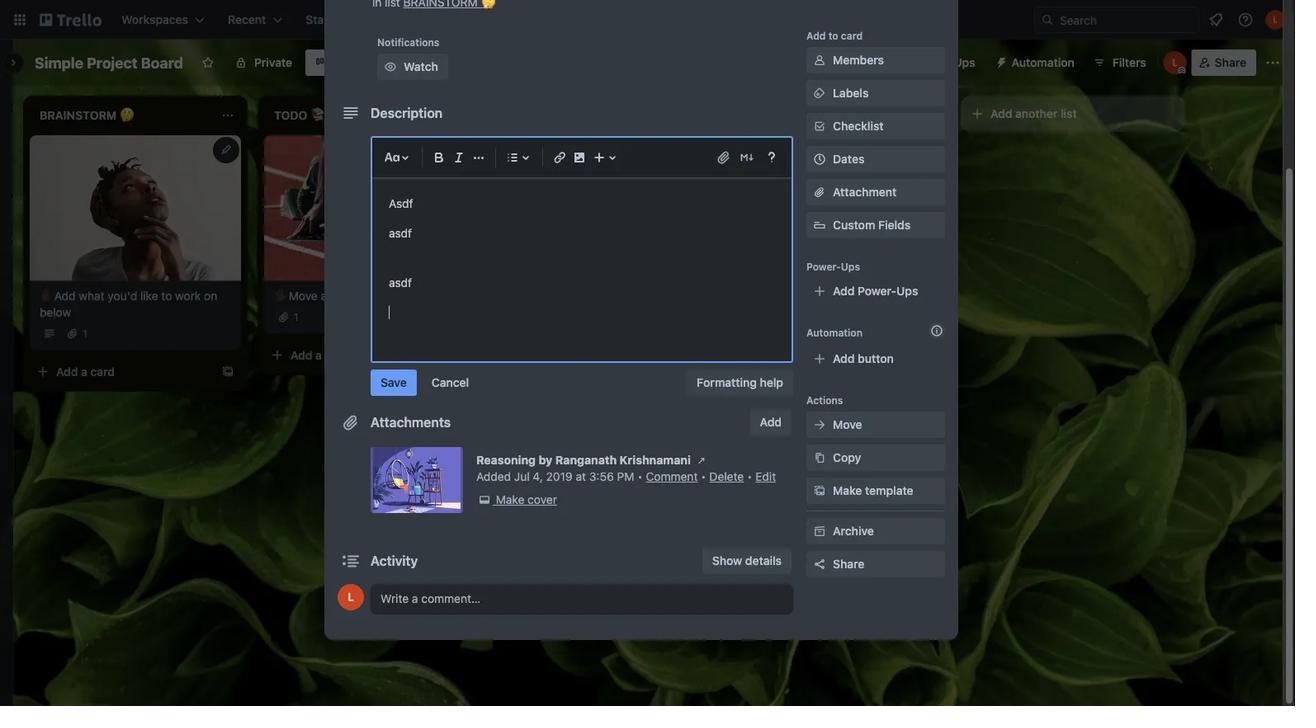 Task type: vqa. For each thing, say whether or not it's contained in the screenshot.
Trello
no



Task type: locate. For each thing, give the bounding box(es) containing it.
add inside ✋🏿 add what you'd like to work on below
[[54, 289, 76, 303]]

anything left the from
[[790, 289, 836, 303]]

0 horizontal spatial move
[[289, 289, 318, 303]]

open information menu image
[[1238, 12, 1254, 28]]

here right the done
[[773, 306, 797, 319]]

1 vertical spatial asdf
[[389, 276, 412, 290]]

0 horizontal spatial luigibowers16 (luigibowers161) image
[[338, 585, 364, 611]]

sm image inside copy link
[[812, 450, 828, 467]]

1 horizontal spatial here
[[773, 306, 797, 319]]

italic ⌘i image
[[449, 148, 469, 168]]

0 horizontal spatial create from template… image
[[221, 366, 234, 379]]

add a card button for create from template… image for ✋🏿 move anything 'ready' here
[[264, 342, 449, 369]]

sm image down the actions
[[812, 417, 828, 433]]

1 down what
[[83, 328, 87, 340]]

✋🏿 right on
[[274, 289, 286, 303]]

what
[[79, 289, 105, 303]]

watch button
[[377, 54, 448, 80]]

anything for 'ready'
[[321, 289, 367, 303]]

create
[[489, 13, 525, 26]]

1 vertical spatial automation
[[807, 327, 863, 339]]

delete link
[[710, 470, 744, 484]]

3
[[763, 411, 769, 422]]

pm
[[617, 470, 635, 484]]

to up members at the right top
[[829, 30, 839, 41]]

to right like
[[161, 289, 172, 303]]

added jul 4, 2019 at 3:56 pm
[[476, 470, 635, 484]]

'ready'
[[370, 289, 406, 303]]

template
[[772, 365, 821, 379]]

0 vertical spatial create from template… image
[[456, 349, 469, 362]]

create from template… image
[[456, 349, 469, 362], [221, 366, 234, 379]]

filters button
[[1088, 50, 1152, 76]]

1 vertical spatial power-ups
[[807, 261, 860, 272]]

notifications
[[377, 36, 440, 48]]

added
[[476, 470, 511, 484]]

✋🏿 up below
[[40, 289, 51, 303]]

sm image
[[989, 50, 1012, 73], [812, 85, 828, 102], [812, 450, 828, 467], [812, 483, 828, 500], [812, 523, 828, 540]]

sm image
[[812, 52, 828, 69], [382, 59, 399, 75], [812, 118, 828, 135], [812, 417, 828, 433], [694, 452, 710, 469], [476, 492, 493, 509]]

cancel button
[[422, 370, 479, 396]]

lists image
[[503, 148, 523, 168]]

move
[[289, 289, 318, 303], [758, 289, 787, 303], [833, 418, 863, 432]]

make down copy
[[833, 484, 862, 498]]

✋🏿 add what you'd like to work on below
[[40, 289, 217, 319]]

done
[[743, 306, 770, 319]]

to inside ✋🏿 move anything from doing to done here
[[900, 289, 910, 303]]

✋🏿 inside ✋🏿 add what you'd like to work on below
[[40, 289, 51, 303]]

1 horizontal spatial anything
[[790, 289, 836, 303]]

2 horizontal spatial to
[[900, 289, 910, 303]]

1 horizontal spatial move
[[758, 289, 787, 303]]

✋🏿
[[40, 289, 51, 303], [274, 289, 286, 303], [743, 289, 755, 303]]

make template link
[[807, 478, 945, 505]]

to inside ✋🏿 add what you'd like to work on below
[[161, 289, 172, 303]]

sm image left labels on the top of the page
[[812, 85, 828, 102]]

0 vertical spatial power-
[[915, 56, 954, 69]]

sm image inside make template link
[[812, 483, 828, 500]]

Board name text field
[[26, 50, 192, 76]]

2 horizontal spatial ✋🏿
[[743, 289, 755, 303]]

archive
[[833, 525, 874, 538]]

3 ✋🏿 from the left
[[743, 289, 755, 303]]

sm image for make template
[[812, 483, 828, 500]]

sm image inside checklist link
[[812, 118, 828, 135]]

ups inside button
[[954, 56, 976, 69]]

actions
[[807, 395, 843, 406]]

1 horizontal spatial create from template… image
[[456, 349, 469, 362]]

editor toolbar toolbar
[[379, 144, 785, 171]]

a
[[316, 349, 322, 362], [81, 365, 87, 379], [550, 365, 556, 379], [819, 388, 825, 399], [785, 448, 791, 461]]

sm image inside "members" link
[[812, 52, 828, 69]]

sm image down the added
[[476, 492, 493, 509]]

from
[[839, 289, 864, 303]]

ups right the doing
[[897, 284, 918, 298]]

0 horizontal spatial anything
[[321, 289, 367, 303]]

power-ups
[[915, 56, 976, 69], [807, 261, 860, 272]]

1 anything from the left
[[321, 289, 367, 303]]

add a card button
[[264, 342, 449, 369], [30, 359, 215, 385], [499, 359, 684, 385], [733, 441, 918, 468]]

sm image for checklist
[[812, 118, 828, 135]]

share down "archive"
[[833, 558, 865, 571]]

add
[[807, 30, 826, 41], [991, 107, 1013, 121], [833, 284, 855, 298], [54, 289, 76, 303], [291, 349, 312, 362], [833, 352, 855, 366], [56, 365, 78, 379], [525, 365, 547, 379], [760, 416, 782, 429], [760, 448, 781, 461]]

0 horizontal spatial ups
[[841, 261, 860, 272]]

jul
[[514, 470, 530, 484]]

0 horizontal spatial to
[[161, 289, 172, 303]]

members link
[[807, 47, 945, 73]]

custom fields
[[833, 218, 911, 232]]

below
[[40, 306, 71, 319]]

📝
[[824, 365, 835, 379]]

1 horizontal spatial share
[[1215, 56, 1247, 69]]

1 vertical spatial luigibowers16 (luigibowers161) image
[[1164, 51, 1187, 74]]

2 ✋🏿 from the left
[[274, 289, 286, 303]]

copy
[[833, 451, 861, 465]]

1 horizontal spatial ups
[[897, 284, 918, 298]]

checklist
[[833, 119, 884, 133]]

1 vertical spatial power-
[[807, 261, 841, 272]]

Main content area, start typing to enter text. text field
[[389, 194, 775, 323]]

2 horizontal spatial power-
[[915, 56, 954, 69]]

power-ups up the from
[[807, 261, 860, 272]]

0 horizontal spatial 1
[[83, 328, 87, 340]]

1 ✋🏿 from the left
[[40, 289, 51, 303]]

make template
[[833, 484, 914, 498]]

0 horizontal spatial automation
[[807, 327, 863, 339]]

2 anything from the left
[[790, 289, 836, 303]]

0 horizontal spatial make
[[496, 493, 525, 507]]

make
[[833, 484, 862, 498], [496, 493, 525, 507]]

ups left automation button
[[954, 56, 976, 69]]

anything
[[321, 289, 367, 303], [790, 289, 836, 303]]

here inside ✋🏿 move anything 'ready' here link
[[409, 289, 433, 303]]

primary element
[[0, 0, 1296, 40]]

0 vertical spatial power-ups
[[915, 56, 976, 69]]

1 horizontal spatial share button
[[1192, 50, 1257, 76]]

0 horizontal spatial ✋🏿
[[40, 289, 51, 303]]

share
[[1215, 56, 1247, 69], [833, 558, 865, 571]]

another
[[1016, 107, 1058, 121]]

0 vertical spatial share
[[1215, 56, 1247, 69]]

2 vertical spatial ups
[[897, 284, 918, 298]]

0 vertical spatial ups
[[954, 56, 976, 69]]

sm image up "add another list"
[[989, 50, 1012, 73]]

1 horizontal spatial 1
[[294, 312, 299, 323]]

sm image inside automation button
[[989, 50, 1012, 73]]

make down jul
[[496, 493, 525, 507]]

anything left 'ready'
[[321, 289, 367, 303]]

create from template… image for ✋🏿 move anything 'ready' here
[[456, 349, 469, 362]]

here inside ✋🏿 move anything from doing to done here
[[773, 306, 797, 319]]

edit card image
[[220, 143, 233, 156]]

✋🏿 inside ✋🏿 move anything from doing to done here
[[743, 289, 755, 303]]

sm image inside watch button
[[382, 59, 399, 75]]

4,
[[533, 470, 543, 484]]

✋🏿 for ✋🏿 add what you'd like to work on below
[[40, 289, 51, 303]]

view markdown image
[[739, 149, 756, 166]]

edit link
[[756, 470, 776, 484]]

add another list button
[[961, 96, 1186, 132]]

share button
[[1192, 50, 1257, 76], [807, 552, 945, 578]]

sm image left copy
[[812, 450, 828, 467]]

power-ups up labels link
[[915, 56, 976, 69]]

by
[[539, 454, 553, 467]]

add a card button for create from template… icon
[[499, 359, 684, 385]]

sm image inside labels link
[[812, 85, 828, 102]]

3:56
[[589, 470, 614, 484]]

save
[[381, 376, 407, 390]]

ups
[[954, 56, 976, 69], [841, 261, 860, 272], [897, 284, 918, 298]]

1 vertical spatial here
[[773, 306, 797, 319]]

0 horizontal spatial share
[[833, 558, 865, 571]]

sm image left make template
[[812, 483, 828, 500]]

automation down search "icon"
[[1012, 56, 1075, 69]]

formatting help
[[697, 376, 784, 390]]

/
[[769, 411, 772, 422]]

move for ✋🏿 move anything 'ready' here
[[289, 289, 318, 303]]

0 horizontal spatial here
[[409, 289, 433, 303]]

template.
[[828, 388, 872, 399]]

customize views image
[[384, 54, 401, 71]]

2 horizontal spatial luigibowers16 (luigibowers161) image
[[1266, 10, 1286, 30]]

1 horizontal spatial make
[[833, 484, 862, 498]]

✋🏿 up the done
[[743, 289, 755, 303]]

share left show menu 'image'
[[1215, 56, 1247, 69]]

share for the share button to the left
[[833, 558, 865, 571]]

here right 'ready'
[[409, 289, 433, 303]]

2 horizontal spatial ups
[[954, 56, 976, 69]]

make cover
[[496, 493, 557, 507]]

to right the doing
[[900, 289, 910, 303]]

2 vertical spatial power-
[[858, 284, 897, 298]]

simple
[[35, 54, 83, 71]]

0 vertical spatial share button
[[1192, 50, 1257, 76]]

card
[[841, 30, 863, 41], [325, 349, 349, 362], [90, 365, 115, 379], [559, 365, 584, 379], [785, 388, 806, 399], [794, 448, 818, 461]]

like
[[140, 289, 158, 303]]

move inside ✋🏿 move anything from doing to done here
[[758, 289, 787, 303]]

sm image inside move link
[[812, 417, 828, 433]]

✋🏿 for ✋🏿 move anything from doing to done here
[[743, 289, 755, 303]]

1 vertical spatial share
[[833, 558, 865, 571]]

1 horizontal spatial automation
[[1012, 56, 1075, 69]]

1 down ✋🏿 move anything 'ready' here
[[294, 312, 299, 323]]

move for ✋🏿 move anything from doing to done here
[[758, 289, 787, 303]]

asdf
[[389, 197, 413, 211]]

share button down archive link
[[807, 552, 945, 578]]

1 vertical spatial create from template… image
[[221, 366, 234, 379]]

0 vertical spatial here
[[409, 289, 433, 303]]

0 vertical spatial automation
[[1012, 56, 1075, 69]]

sm image left "archive"
[[812, 523, 828, 540]]

1 horizontal spatial ✋🏿
[[274, 289, 286, 303]]

krishnamani
[[620, 454, 691, 467]]

anything inside ✋🏿 move anything from doing to done here
[[790, 289, 836, 303]]

star or unstar board image
[[201, 56, 215, 69]]

sm image left watch at the top
[[382, 59, 399, 75]]

search image
[[1041, 13, 1054, 26]]

add a card
[[291, 349, 349, 362], [56, 365, 115, 379], [525, 365, 584, 379], [760, 448, 818, 461]]

sm image down add to card
[[812, 52, 828, 69]]

activity
[[371, 554, 418, 569]]

labels
[[833, 86, 869, 100]]

0 vertical spatial asdf
[[389, 227, 412, 240]]

share button down 0 notifications image
[[1192, 50, 1257, 76]]

1 vertical spatial share button
[[807, 552, 945, 578]]

add button
[[750, 410, 792, 436]]

sm image for copy
[[812, 450, 828, 467]]

luigibowers16 (luigibowers161) image
[[1266, 10, 1286, 30], [1164, 51, 1187, 74], [338, 585, 364, 611]]

1 horizontal spatial power-ups
[[915, 56, 976, 69]]

automation down ✋🏿 move anything from doing to done here link
[[807, 327, 863, 339]]

watch
[[404, 60, 438, 73]]

ups up the from
[[841, 261, 860, 272]]

sm image up delete
[[694, 452, 710, 469]]

sm image inside archive link
[[812, 523, 828, 540]]

2 asdf from the top
[[389, 276, 412, 290]]

sm image left checklist
[[812, 118, 828, 135]]

card template 📝 link
[[743, 364, 935, 380]]

is
[[809, 388, 817, 399]]

✋🏿 move anything from doing to done here link
[[743, 288, 935, 321]]

create button
[[479, 7, 535, 33]]

template
[[865, 484, 914, 498]]

✋🏿 move anything from doing to done here
[[743, 289, 910, 319]]



Task type: describe. For each thing, give the bounding box(es) containing it.
copy link
[[807, 445, 945, 471]]

on
[[204, 289, 217, 303]]

reasoning by ranganath krishnamani
[[476, 454, 691, 467]]

show
[[712, 554, 742, 568]]

card
[[743, 365, 769, 379]]

work
[[175, 289, 201, 303]]

filters
[[1113, 56, 1147, 69]]

sm image for automation
[[989, 50, 1012, 73]]

0 vertical spatial luigibowers16 (luigibowers161) image
[[1266, 10, 1286, 30]]

text styles image
[[382, 148, 402, 168]]

link image
[[550, 148, 570, 168]]

make cover link
[[476, 492, 557, 509]]

sm image for watch
[[382, 59, 399, 75]]

1 horizontal spatial power-
[[858, 284, 897, 298]]

attachment
[[833, 185, 897, 199]]

add a card button for create from template… image corresponding to ✋🏿 add what you'd like to work on below
[[30, 359, 215, 385]]

0 horizontal spatial power-ups
[[807, 261, 860, 272]]

formatting help link
[[687, 370, 793, 396]]

make for make template
[[833, 484, 862, 498]]

you'd
[[108, 289, 137, 303]]

labels link
[[807, 80, 945, 107]]

attach and insert link image
[[716, 149, 732, 166]]

✋🏿 move anything 'ready' here
[[274, 289, 433, 303]]

2 horizontal spatial move
[[833, 418, 863, 432]]

board
[[141, 54, 183, 71]]

reasoning
[[476, 454, 536, 467]]

automation inside button
[[1012, 56, 1075, 69]]

0 vertical spatial 1
[[294, 312, 299, 323]]

board image
[[316, 55, 329, 69]]

button
[[858, 352, 894, 366]]

✋🏿 for ✋🏿 move anything 'ready' here
[[274, 289, 286, 303]]

add inside button
[[760, 416, 782, 429]]

bold ⌘b image
[[429, 148, 449, 168]]

list
[[1061, 107, 1077, 121]]

to for ✋🏿 move anything from doing to done here
[[900, 289, 910, 303]]

add button
[[833, 352, 894, 366]]

formatting
[[697, 376, 757, 390]]

image image
[[570, 148, 590, 168]]

add power-ups link
[[807, 278, 945, 305]]

more formatting image
[[469, 148, 489, 168]]

sm image for make cover
[[476, 492, 493, 509]]

help
[[760, 376, 784, 390]]

sm image for labels
[[812, 85, 828, 102]]

1 horizontal spatial to
[[829, 30, 839, 41]]

sm image for archive
[[812, 523, 828, 540]]

3 / 4
[[763, 411, 778, 422]]

ranganath
[[556, 454, 617, 467]]

save button
[[371, 370, 417, 396]]

Search field
[[1054, 7, 1199, 32]]

this card is a template.
[[763, 388, 872, 399]]

doing
[[867, 289, 897, 303]]

sm image for members
[[812, 52, 828, 69]]

✋🏿 add what you'd like to work on below link
[[40, 288, 231, 321]]

archive link
[[807, 519, 945, 545]]

members
[[833, 53, 884, 67]]

1 vertical spatial 1
[[83, 328, 87, 340]]

move link
[[807, 412, 945, 438]]

cancel
[[432, 376, 469, 390]]

add another list
[[991, 107, 1077, 121]]

show details
[[712, 554, 782, 568]]

attachment button
[[807, 179, 945, 206]]

1 asdf from the top
[[389, 227, 412, 240]]

share for top the share button
[[1215, 56, 1247, 69]]

cover
[[528, 493, 557, 507]]

open help dialog image
[[762, 148, 782, 168]]

delete
[[710, 470, 744, 484]]

add power-ups
[[833, 284, 918, 298]]

show details link
[[703, 548, 792, 575]]

sm image for move
[[812, 417, 828, 433]]

dates button
[[807, 146, 945, 173]]

0 horizontal spatial share button
[[807, 552, 945, 578]]

simple project board
[[35, 54, 183, 71]]

comment
[[646, 470, 698, 484]]

0 notifications image
[[1206, 10, 1226, 30]]

edit
[[756, 470, 776, 484]]

comment link
[[646, 470, 698, 484]]

show menu image
[[1265, 54, 1281, 71]]

2019
[[546, 470, 573, 484]]

1 vertical spatial ups
[[841, 261, 860, 272]]

card template 📝
[[743, 365, 835, 379]]

project
[[87, 54, 138, 71]]

dates
[[833, 152, 865, 166]]

✋🏿 move anything 'ready' here link
[[274, 288, 466, 304]]

description
[[371, 105, 443, 121]]

this
[[763, 388, 783, 399]]

custom
[[833, 218, 876, 232]]

make for make cover
[[496, 493, 525, 507]]

private button
[[225, 50, 302, 76]]

anything for from
[[790, 289, 836, 303]]

2 vertical spatial luigibowers16 (luigibowers161) image
[[338, 585, 364, 611]]

to for ✋🏿 add what you'd like to work on below
[[161, 289, 172, 303]]

create from template… image for ✋🏿 add what you'd like to work on below
[[221, 366, 234, 379]]

attachments
[[371, 415, 451, 431]]

create from template… image
[[690, 366, 703, 379]]

checklist link
[[807, 113, 945, 140]]

private
[[254, 56, 292, 69]]

custom fields button
[[807, 217, 945, 234]]

power-ups button
[[882, 50, 986, 76]]

Write a comment text field
[[371, 585, 793, 614]]

fields
[[879, 218, 911, 232]]

power-ups inside button
[[915, 56, 976, 69]]

0 horizontal spatial power-
[[807, 261, 841, 272]]

add to card
[[807, 30, 863, 41]]

1 horizontal spatial luigibowers16 (luigibowers161) image
[[1164, 51, 1187, 74]]

automation button
[[989, 50, 1085, 76]]

power- inside button
[[915, 56, 954, 69]]

at
[[576, 470, 586, 484]]

details
[[746, 554, 782, 568]]



